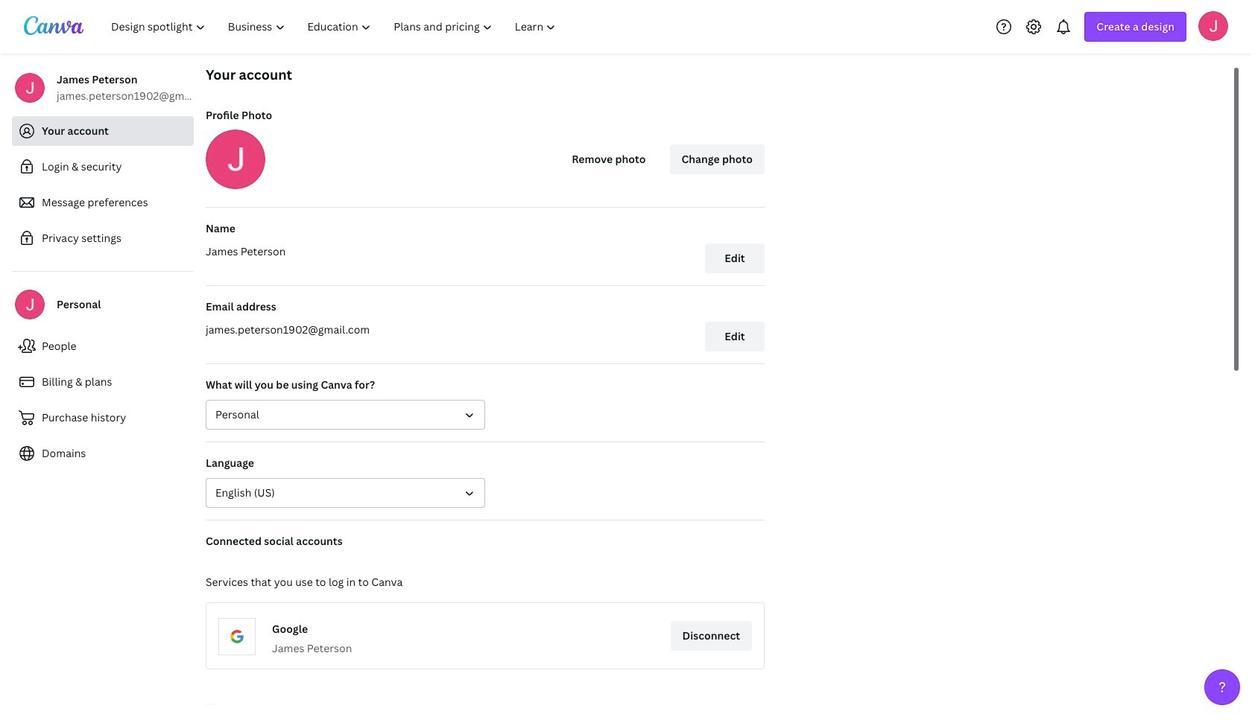 Task type: vqa. For each thing, say whether or not it's contained in the screenshot.
the James Peterson Image
yes



Task type: describe. For each thing, give the bounding box(es) containing it.
top level navigation element
[[101, 12, 569, 42]]



Task type: locate. For each thing, give the bounding box(es) containing it.
james peterson image
[[1199, 11, 1228, 41]]



